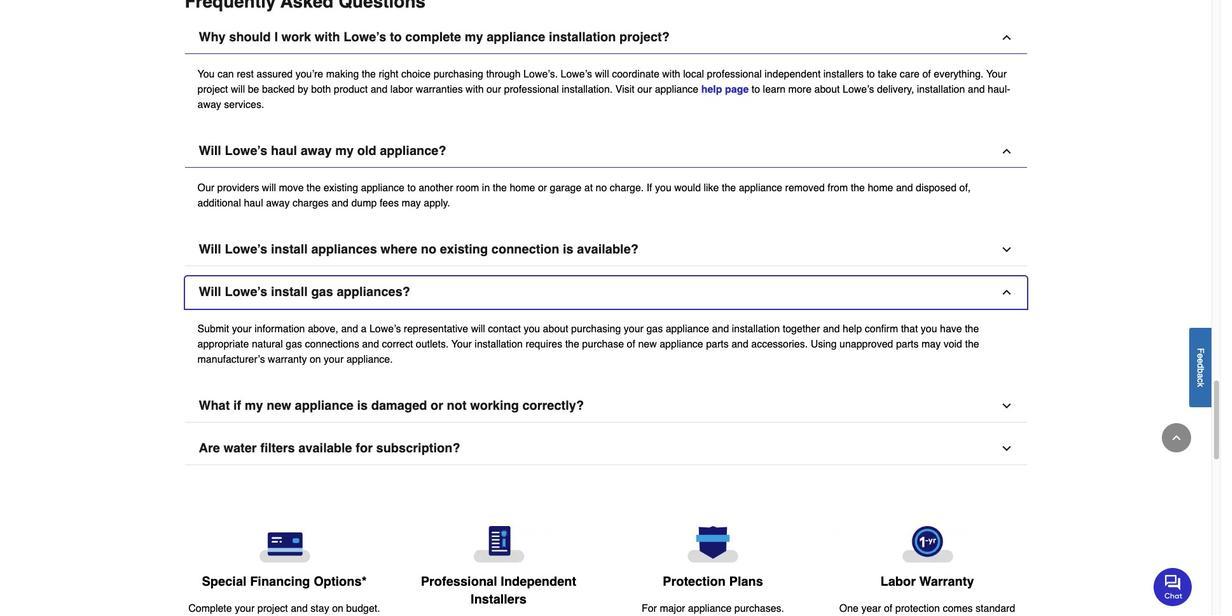 Task type: describe. For each thing, give the bounding box(es) containing it.
have
[[940, 323, 962, 335]]

installation up the accessories.
[[732, 323, 780, 335]]

haul-
[[988, 84, 1010, 95]]

appliances
[[311, 242, 377, 257]]

chevron up image for appliance?
[[1000, 145, 1013, 157]]

a dark blue background check icon. image
[[402, 526, 596, 563]]

1 home from the left
[[510, 182, 535, 194]]

correct
[[382, 339, 413, 350]]

special financing options*
[[202, 575, 367, 589]]

budget.
[[346, 603, 380, 615]]

for
[[642, 603, 657, 615]]

contact
[[488, 323, 521, 335]]

our providers will move the existing appliance to another room in the home or garage at no charge. if you would like the appliance removed from the home and disposed of, additional haul away charges and dump fees may apply.
[[198, 182, 971, 209]]

2 horizontal spatial my
[[465, 30, 483, 44]]

can
[[218, 68, 234, 80]]

the right from
[[851, 182, 865, 194]]

delivery,
[[877, 84, 914, 95]]

warranty
[[920, 575, 974, 589]]

a for b
[[1196, 373, 1206, 378]]

help page
[[701, 84, 749, 95]]

one year of protection comes standard
[[839, 603, 1015, 616]]

information
[[255, 323, 305, 335]]

chevron up image
[[1170, 432, 1183, 445]]

are water filters available for subscription? button
[[185, 433, 1027, 465]]

services.
[[224, 99, 264, 110]]

away inside button
[[301, 143, 332, 158]]

backed
[[262, 84, 295, 95]]

installation inside to learn more about lowe's delivery, installation and haul- away services.
[[917, 84, 965, 95]]

your inside submit your information above, and a lowe's representative will contact you about purchasing your gas appliance and installation together and help confirm that you have the appropriate natural gas connections and correct outlets. your installation requires the purchase of new appliance parts and accessories. using unapproved parts may void the manufacturer's warranty on your appliance.
[[451, 339, 472, 350]]

choice
[[401, 68, 431, 80]]

visit
[[616, 84, 635, 95]]

2 e from the top
[[1196, 359, 1206, 364]]

another
[[419, 182, 453, 194]]

complete
[[188, 603, 232, 615]]

away inside to learn more about lowe's delivery, installation and haul- away services.
[[198, 99, 221, 110]]

2 our from the left
[[637, 84, 652, 95]]

water
[[224, 441, 257, 456]]

lowe's inside you can rest assured you're making the right choice purchasing through lowe's. lowe's will coordinate with local professional independent installers to take care of everything. your project will be backed by both product and labor warranties with our professional installation. visit our appliance
[[561, 68, 592, 80]]

disposed
[[916, 182, 957, 194]]

additional
[[198, 198, 241, 209]]

help page link
[[701, 84, 749, 95]]

correctly?
[[523, 399, 584, 413]]

lowe's up submit
[[225, 285, 267, 299]]

may inside submit your information above, and a lowe's representative will contact you about purchasing your gas appliance and installation together and help confirm that you have the appropriate natural gas connections and correct outlets. your installation requires the purchase of new appliance parts and accessories. using unapproved parts may void the manufacturer's warranty on your appliance.
[[922, 339, 941, 350]]

lowe's inside to learn more about lowe's delivery, installation and haul- away services.
[[843, 84, 874, 95]]

will for will lowe's install gas appliances?
[[199, 285, 221, 299]]

be
[[248, 84, 259, 95]]

2 home from the left
[[868, 182, 893, 194]]

of inside the one year of protection comes standard
[[884, 603, 893, 615]]

if
[[233, 399, 241, 413]]

stay
[[311, 603, 329, 615]]

chevron down image for will lowe's install appliances where no existing connection is available?
[[1000, 243, 1013, 256]]

from
[[828, 182, 848, 194]]

of inside you can rest assured you're making the right choice purchasing through lowe's. lowe's will coordinate with local professional independent installers to take care of everything. your project will be backed by both product and labor warranties with our professional installation. visit our appliance
[[923, 68, 931, 80]]

no inside our providers will move the existing appliance to another room in the home or garage at no charge. if you would like the appliance removed from the home and disposed of, additional haul away charges and dump fees may apply.
[[596, 182, 607, 194]]

representative
[[404, 323, 468, 335]]

one
[[839, 603, 859, 615]]

2 parts from the left
[[896, 339, 919, 350]]

will lowe's haul away my old appliance?
[[199, 143, 446, 158]]

that
[[901, 323, 918, 335]]

chat invite button image
[[1154, 568, 1193, 607]]

labor
[[881, 575, 916, 589]]

a for and
[[361, 323, 367, 335]]

on inside submit your information above, and a lowe's representative will contact you about purchasing your gas appliance and installation together and help confirm that you have the appropriate natural gas connections and correct outlets. your installation requires the purchase of new appliance parts and accessories. using unapproved parts may void the manufacturer's warranty on your appliance.
[[310, 354, 321, 365]]

of,
[[960, 182, 971, 194]]

standard
[[976, 603, 1015, 615]]

the right in
[[493, 182, 507, 194]]

project inside you can rest assured you're making the right choice purchasing through lowe's. lowe's will coordinate with local professional independent installers to take care of everything. your project will be backed by both product and labor warranties with our professional installation. visit our appliance
[[198, 84, 228, 95]]

installation inside button
[[549, 30, 616, 44]]

0 horizontal spatial you
[[524, 323, 540, 335]]

for
[[356, 441, 373, 456]]

comes
[[943, 603, 973, 615]]

your up purchase
[[624, 323, 644, 335]]

subscription?
[[376, 441, 460, 456]]

0 horizontal spatial help
[[701, 84, 722, 95]]

major
[[660, 603, 685, 615]]

using
[[811, 339, 837, 350]]

removed
[[785, 182, 825, 194]]

our
[[198, 182, 214, 194]]

may inside our providers will move the existing appliance to another room in the home or garage at no charge. if you would like the appliance removed from the home and disposed of, additional haul away charges and dump fees may apply.
[[402, 198, 421, 209]]

existing inside will lowe's install appliances where no existing connection is available? button
[[440, 242, 488, 257]]

chevron down image
[[1000, 442, 1013, 455]]

or inside button
[[431, 399, 443, 413]]

appliance inside you can rest assured you're making the right choice purchasing through lowe's. lowe's will coordinate with local professional independent installers to take care of everything. your project will be backed by both product and labor warranties with our professional installation. visit our appliance
[[655, 84, 699, 95]]

will inside our providers will move the existing appliance to another room in the home or garage at no charge. if you would like the appliance removed from the home and disposed of, additional haul away charges and dump fees may apply.
[[262, 182, 276, 194]]

labor
[[390, 84, 413, 95]]

independent
[[501, 575, 576, 589]]

professional independent installers
[[421, 575, 576, 607]]

i
[[274, 30, 278, 44]]

why
[[199, 30, 226, 44]]

2 vertical spatial my
[[245, 399, 263, 413]]

away inside our providers will move the existing appliance to another room in the home or garage at no charge. if you would like the appliance removed from the home and disposed of, additional haul away charges and dump fees may apply.
[[266, 198, 290, 209]]

both
[[311, 84, 331, 95]]

your down special in the bottom of the page
[[235, 603, 255, 615]]

financing
[[250, 575, 310, 589]]

your down connections
[[324, 354, 344, 365]]

plans
[[729, 575, 763, 589]]

product
[[334, 84, 368, 95]]

submit your information above, and a lowe's representative will contact you about purchasing your gas appliance and installation together and help confirm that you have the appropriate natural gas connections and correct outlets. your installation requires the purchase of new appliance parts and accessories. using unapproved parts may void the manufacturer's warranty on your appliance.
[[198, 323, 979, 365]]

will lowe's install gas appliances?
[[199, 285, 410, 299]]

warranties
[[416, 84, 463, 95]]

right
[[379, 68, 399, 80]]

1 vertical spatial with
[[662, 68, 680, 80]]

requires
[[526, 339, 562, 350]]

filters
[[260, 441, 295, 456]]

everything.
[[934, 68, 984, 80]]

independent
[[765, 68, 821, 80]]

1 horizontal spatial project
[[257, 603, 288, 615]]

assured
[[257, 68, 293, 80]]

your inside you can rest assured you're making the right choice purchasing through lowe's. lowe's will coordinate with local professional independent installers to take care of everything. your project will be backed by both product and labor warranties with our professional installation. visit our appliance
[[986, 68, 1007, 80]]

will lowe's install appliances where no existing connection is available?
[[199, 242, 639, 257]]

at
[[584, 182, 593, 194]]

if
[[647, 182, 652, 194]]

outlets.
[[416, 339, 449, 350]]

will lowe's haul away my old appliance? button
[[185, 135, 1027, 168]]

your up 'appropriate'
[[232, 323, 252, 335]]

what if my new appliance is damaged or not working correctly?
[[199, 399, 584, 413]]

appliance?
[[380, 143, 446, 158]]

will lowe's install appliances where no existing connection is available? button
[[185, 234, 1027, 266]]

lowe's inside submit your information above, and a lowe's representative will contact you about purchasing your gas appliance and installation together and help confirm that you have the appropriate natural gas connections and correct outlets. your installation requires the purchase of new appliance parts and accessories. using unapproved parts may void the manufacturer's warranty on your appliance.
[[369, 323, 401, 335]]

not
[[447, 399, 467, 413]]

1 parts from the left
[[706, 339, 729, 350]]

to inside button
[[390, 30, 402, 44]]

are
[[199, 441, 220, 456]]

where
[[381, 242, 417, 257]]

charge.
[[610, 182, 644, 194]]

the up the "charges"
[[307, 182, 321, 194]]

warranty
[[268, 354, 307, 365]]



Task type: locate. For each thing, give the bounding box(es) containing it.
1 vertical spatial chevron up image
[[1000, 145, 1013, 157]]

to
[[390, 30, 402, 44], [867, 68, 875, 80], [752, 84, 760, 95], [407, 182, 416, 194]]

or left not at the left of the page
[[431, 399, 443, 413]]

may left void
[[922, 339, 941, 350]]

2 vertical spatial with
[[466, 84, 484, 95]]

1 horizontal spatial no
[[596, 182, 607, 194]]

home right in
[[510, 182, 535, 194]]

away down move
[[266, 198, 290, 209]]

0 vertical spatial about
[[815, 84, 840, 95]]

chevron up image inside will lowe's install gas appliances? button
[[1000, 286, 1013, 299]]

1 e from the top
[[1196, 354, 1206, 359]]

chevron down image inside will lowe's install appliances where no existing connection is available? button
[[1000, 243, 1013, 256]]

0 horizontal spatial haul
[[244, 198, 263, 209]]

1 vertical spatial on
[[332, 603, 343, 615]]

purchasing inside you can rest assured you're making the right choice purchasing through lowe's. lowe's will coordinate with local professional independent installers to take care of everything. your project will be backed by both product and labor warranties with our professional installation. visit our appliance
[[434, 68, 483, 80]]

of inside submit your information above, and a lowe's representative will contact you about purchasing your gas appliance and installation together and help confirm that you have the appropriate natural gas connections and correct outlets. your installation requires the purchase of new appliance parts and accessories. using unapproved parts may void the manufacturer's warranty on your appliance.
[[627, 339, 635, 350]]

work
[[281, 30, 311, 44]]

1 horizontal spatial gas
[[311, 285, 333, 299]]

0 horizontal spatial no
[[421, 242, 436, 257]]

2 horizontal spatial away
[[301, 143, 332, 158]]

gas up warranty
[[286, 339, 302, 350]]

0 horizontal spatial my
[[245, 399, 263, 413]]

a up appliance.
[[361, 323, 367, 335]]

1 horizontal spatial a
[[1196, 373, 1206, 378]]

what
[[199, 399, 230, 413]]

0 vertical spatial or
[[538, 182, 547, 194]]

about down installers
[[815, 84, 840, 95]]

help down local
[[701, 84, 722, 95]]

lowe's up making
[[344, 30, 386, 44]]

installation down everything.
[[917, 84, 965, 95]]

our
[[487, 84, 501, 95], [637, 84, 652, 95]]

install up will lowe's install gas appliances?
[[271, 242, 308, 257]]

garage
[[550, 182, 582, 194]]

install up information
[[271, 285, 308, 299]]

help inside submit your information above, and a lowe's representative will contact you about purchasing your gas appliance and installation together and help confirm that you have the appropriate natural gas connections and correct outlets. your installation requires the purchase of new appliance parts and accessories. using unapproved parts may void the manufacturer's warranty on your appliance.
[[843, 323, 862, 335]]

0 horizontal spatial on
[[310, 354, 321, 365]]

may right fees
[[402, 198, 421, 209]]

gas inside will lowe's install gas appliances? button
[[311, 285, 333, 299]]

is left damaged
[[357, 399, 368, 413]]

making
[[326, 68, 359, 80]]

the right requires
[[565, 339, 579, 350]]

or left garage at the top left of page
[[538, 182, 547, 194]]

1 horizontal spatial existing
[[440, 242, 488, 257]]

1 horizontal spatial help
[[843, 323, 862, 335]]

0 horizontal spatial purchasing
[[434, 68, 483, 80]]

1 horizontal spatial may
[[922, 339, 941, 350]]

1 horizontal spatial or
[[538, 182, 547, 194]]

1 install from the top
[[271, 242, 308, 257]]

existing inside our providers will move the existing appliance to another room in the home or garage at no charge. if you would like the appliance removed from the home and disposed of, additional haul away charges and dump fees may apply.
[[324, 182, 358, 194]]

purchases.
[[735, 603, 784, 615]]

will for will lowe's install appliances where no existing connection is available?
[[199, 242, 221, 257]]

1 horizontal spatial purchasing
[[571, 323, 621, 335]]

purchasing inside submit your information above, and a lowe's representative will contact you about purchasing your gas appliance and installation together and help confirm that you have the appropriate natural gas connections and correct outlets. your installation requires the purchase of new appliance parts and accessories. using unapproved parts may void the manufacturer's warranty on your appliance.
[[571, 323, 621, 335]]

professional
[[421, 575, 497, 589]]

2 will from the top
[[199, 242, 221, 257]]

with inside button
[[315, 30, 340, 44]]

new inside button
[[267, 399, 291, 413]]

parts
[[706, 339, 729, 350], [896, 339, 919, 350]]

will inside button
[[199, 242, 221, 257]]

with
[[315, 30, 340, 44], [662, 68, 680, 80], [466, 84, 484, 95]]

on down connections
[[310, 354, 321, 365]]

of right purchase
[[627, 339, 635, 350]]

you inside our providers will move the existing appliance to another room in the home or garage at no charge. if you would like the appliance removed from the home and disposed of, additional haul away charges and dump fees may apply.
[[655, 182, 672, 194]]

0 vertical spatial existing
[[324, 182, 358, 194]]

a blue 1-year labor warranty icon. image
[[830, 526, 1024, 563]]

d
[[1196, 364, 1206, 368]]

a inside button
[[1196, 373, 1206, 378]]

1 horizontal spatial of
[[884, 603, 893, 615]]

2 vertical spatial gas
[[286, 339, 302, 350]]

connections
[[305, 339, 359, 350]]

0 horizontal spatial with
[[315, 30, 340, 44]]

lowe's down additional
[[225, 242, 267, 257]]

project down 'financing'
[[257, 603, 288, 615]]

0 horizontal spatial professional
[[504, 84, 559, 95]]

will for will lowe's haul away my old appliance?
[[199, 143, 221, 158]]

1 vertical spatial my
[[335, 143, 354, 158]]

existing up dump
[[324, 182, 358, 194]]

take
[[878, 68, 897, 80]]

1 horizontal spatial new
[[638, 339, 657, 350]]

to inside our providers will move the existing appliance to another room in the home or garage at no charge. if you would like the appliance removed from the home and disposed of, additional haul away charges and dump fees may apply.
[[407, 182, 416, 194]]

3 will from the top
[[199, 285, 221, 299]]

1 vertical spatial gas
[[647, 323, 663, 335]]

new inside submit your information above, and a lowe's representative will contact you about purchasing your gas appliance and installation together and help confirm that you have the appropriate natural gas connections and correct outlets. your installation requires the purchase of new appliance parts and accessories. using unapproved parts may void the manufacturer's warranty on your appliance.
[[638, 339, 657, 350]]

0 horizontal spatial existing
[[324, 182, 358, 194]]

1 horizontal spatial you
[[655, 182, 672, 194]]

you're
[[296, 68, 323, 80]]

existing down apply.
[[440, 242, 488, 257]]

labor warranty
[[881, 575, 974, 589]]

f
[[1196, 348, 1206, 354]]

parts down that in the bottom of the page
[[896, 339, 919, 350]]

1 vertical spatial a
[[1196, 373, 1206, 378]]

1 vertical spatial existing
[[440, 242, 488, 257]]

3 chevron up image from the top
[[1000, 286, 1013, 299]]

gas down will lowe's install gas appliances? button
[[647, 323, 663, 335]]

lowe's up providers
[[225, 143, 267, 158]]

together
[[783, 323, 820, 335]]

1 will from the top
[[199, 143, 221, 158]]

the left right at left
[[362, 68, 376, 80]]

away
[[198, 99, 221, 110], [301, 143, 332, 158], [266, 198, 290, 209]]

the right have on the bottom right of the page
[[965, 323, 979, 335]]

away down you
[[198, 99, 221, 110]]

k
[[1196, 383, 1206, 387]]

no
[[596, 182, 607, 194], [421, 242, 436, 257]]

0 vertical spatial gas
[[311, 285, 333, 299]]

b
[[1196, 368, 1206, 373]]

0 vertical spatial chevron down image
[[1000, 243, 1013, 256]]

you right if
[[655, 182, 672, 194]]

1 vertical spatial chevron down image
[[1000, 400, 1013, 413]]

page
[[725, 84, 749, 95]]

of right the care
[[923, 68, 931, 80]]

the right like
[[722, 182, 736, 194]]

chevron up image for to
[[1000, 31, 1013, 44]]

0 vertical spatial haul
[[271, 143, 297, 158]]

is left 'available?'
[[563, 242, 574, 257]]

away up move
[[301, 143, 332, 158]]

lowe's up correct
[[369, 323, 401, 335]]

1 chevron down image from the top
[[1000, 243, 1013, 256]]

and inside you can rest assured you're making the right choice purchasing through lowe's. lowe's will coordinate with local professional independent installers to take care of everything. your project will be backed by both product and labor warranties with our professional installation. visit our appliance
[[371, 84, 388, 95]]

above,
[[308, 323, 338, 335]]

will left contact at the left bottom of the page
[[471, 323, 485, 335]]

damaged
[[371, 399, 427, 413]]

will left be
[[231, 84, 245, 95]]

purchasing up warranties
[[434, 68, 483, 80]]

your up haul-
[[986, 68, 1007, 80]]

professional
[[707, 68, 762, 80], [504, 84, 559, 95]]

purchase
[[582, 339, 624, 350]]

2 vertical spatial will
[[199, 285, 221, 299]]

0 horizontal spatial or
[[431, 399, 443, 413]]

appliance
[[487, 30, 545, 44], [655, 84, 699, 95], [361, 182, 405, 194], [739, 182, 782, 194], [666, 323, 709, 335], [660, 339, 703, 350], [295, 399, 354, 413], [688, 603, 732, 615]]

1 vertical spatial away
[[301, 143, 332, 158]]

what if my new appliance is damaged or not working correctly? button
[[185, 390, 1027, 423]]

0 horizontal spatial gas
[[286, 339, 302, 350]]

you can rest assured you're making the right choice purchasing through lowe's. lowe's will coordinate with local professional independent installers to take care of everything. your project will be backed by both product and labor warranties with our professional installation. visit our appliance
[[198, 68, 1007, 95]]

1 vertical spatial install
[[271, 285, 308, 299]]

fees
[[380, 198, 399, 209]]

0 horizontal spatial home
[[510, 182, 535, 194]]

install for gas
[[271, 285, 308, 299]]

a up k
[[1196, 373, 1206, 378]]

0 vertical spatial my
[[465, 30, 483, 44]]

professional up "page"
[[707, 68, 762, 80]]

a blue badge icon. image
[[616, 526, 810, 563]]

will down additional
[[199, 242, 221, 257]]

1 vertical spatial professional
[[504, 84, 559, 95]]

new
[[638, 339, 657, 350], [267, 399, 291, 413]]

with right the work on the top of page
[[315, 30, 340, 44]]

will left move
[[262, 182, 276, 194]]

my right complete
[[465, 30, 483, 44]]

your
[[232, 323, 252, 335], [624, 323, 644, 335], [324, 354, 344, 365], [235, 603, 255, 615]]

chevron down image for what if my new appliance is damaged or not working correctly?
[[1000, 400, 1013, 413]]

e up b
[[1196, 359, 1206, 364]]

will up the installation.
[[595, 68, 609, 80]]

on
[[310, 354, 321, 365], [332, 603, 343, 615]]

new right if
[[267, 399, 291, 413]]

0 vertical spatial purchasing
[[434, 68, 483, 80]]

chevron up image inside will lowe's haul away my old appliance? button
[[1000, 145, 1013, 157]]

you up requires
[[524, 323, 540, 335]]

your
[[986, 68, 1007, 80], [451, 339, 472, 350]]

will inside submit your information above, and a lowe's representative will contact you about purchasing your gas appliance and installation together and help confirm that you have the appropriate natural gas connections and correct outlets. your installation requires the purchase of new appliance parts and accessories. using unapproved parts may void the manufacturer's warranty on your appliance.
[[471, 323, 485, 335]]

haul inside our providers will move the existing appliance to another room in the home or garage at no charge. if you would like the appliance removed from the home and disposed of, additional haul away charges and dump fees may apply.
[[244, 198, 263, 209]]

to inside to learn more about lowe's delivery, installation and haul- away services.
[[752, 84, 760, 95]]

your right outlets.
[[451, 339, 472, 350]]

no right at
[[596, 182, 607, 194]]

chevron up image
[[1000, 31, 1013, 44], [1000, 145, 1013, 157], [1000, 286, 1013, 299]]

complete
[[405, 30, 461, 44]]

1 vertical spatial is
[[357, 399, 368, 413]]

0 vertical spatial away
[[198, 99, 221, 110]]

0 vertical spatial chevron up image
[[1000, 31, 1013, 44]]

0 vertical spatial may
[[402, 198, 421, 209]]

install
[[271, 242, 308, 257], [271, 285, 308, 299]]

will up our
[[199, 143, 221, 158]]

may
[[402, 198, 421, 209], [922, 339, 941, 350]]

and inside to learn more about lowe's delivery, installation and haul- away services.
[[968, 84, 985, 95]]

new right purchase
[[638, 339, 657, 350]]

1 vertical spatial haul
[[244, 198, 263, 209]]

0 horizontal spatial your
[[451, 339, 472, 350]]

old
[[357, 143, 376, 158]]

rest
[[237, 68, 254, 80]]

0 vertical spatial your
[[986, 68, 1007, 80]]

haul inside button
[[271, 143, 297, 158]]

1 vertical spatial of
[[627, 339, 635, 350]]

2 horizontal spatial you
[[921, 323, 937, 335]]

gas up above,
[[311, 285, 333, 299]]

in
[[482, 182, 490, 194]]

with left local
[[662, 68, 680, 80]]

chevron up image inside why should i work with lowe's to complete my appliance installation project? button
[[1000, 31, 1013, 44]]

a dark blue credit card icon. image
[[187, 526, 381, 563]]

should
[[229, 30, 271, 44]]

home
[[510, 182, 535, 194], [868, 182, 893, 194]]

0 horizontal spatial away
[[198, 99, 221, 110]]

to inside you can rest assured you're making the right choice purchasing through lowe's. lowe's will coordinate with local professional independent installers to take care of everything. your project will be backed by both product and labor warranties with our professional installation. visit our appliance
[[867, 68, 875, 80]]

providers
[[217, 182, 259, 194]]

2 chevron down image from the top
[[1000, 400, 1013, 413]]

haul down providers
[[244, 198, 263, 209]]

0 horizontal spatial new
[[267, 399, 291, 413]]

will up submit
[[199, 285, 221, 299]]

learn
[[763, 84, 786, 95]]

is
[[563, 242, 574, 257], [357, 399, 368, 413]]

about inside to learn more about lowe's delivery, installation and haul- away services.
[[815, 84, 840, 95]]

2 vertical spatial chevron up image
[[1000, 286, 1013, 299]]

0 vertical spatial professional
[[707, 68, 762, 80]]

0 horizontal spatial may
[[402, 198, 421, 209]]

chevron down image inside what if my new appliance is damaged or not working correctly? button
[[1000, 400, 1013, 413]]

0 vertical spatial no
[[596, 182, 607, 194]]

about inside submit your information above, and a lowe's representative will contact you about purchasing your gas appliance and installation together and help confirm that you have the appropriate natural gas connections and correct outlets. your installation requires the purchase of new appliance parts and accessories. using unapproved parts may void the manufacturer's warranty on your appliance.
[[543, 323, 568, 335]]

project down you
[[198, 84, 228, 95]]

1 vertical spatial about
[[543, 323, 568, 335]]

1 horizontal spatial about
[[815, 84, 840, 95]]

move
[[279, 182, 304, 194]]

2 horizontal spatial of
[[923, 68, 931, 80]]

or inside our providers will move the existing appliance to another room in the home or garage at no charge. if you would like the appliance removed from the home and disposed of, additional haul away charges and dump fees may apply.
[[538, 182, 547, 194]]

install inside button
[[271, 242, 308, 257]]

home right from
[[868, 182, 893, 194]]

appliance.
[[346, 354, 393, 365]]

0 vertical spatial of
[[923, 68, 931, 80]]

about
[[815, 84, 840, 95], [543, 323, 568, 335]]

install inside button
[[271, 285, 308, 299]]

1 vertical spatial your
[[451, 339, 472, 350]]

2 chevron up image from the top
[[1000, 145, 1013, 157]]

parts left the accessories.
[[706, 339, 729, 350]]

2 horizontal spatial with
[[662, 68, 680, 80]]

1 vertical spatial no
[[421, 242, 436, 257]]

1 horizontal spatial your
[[986, 68, 1007, 80]]

through
[[486, 68, 521, 80]]

1 horizontal spatial haul
[[271, 143, 297, 158]]

scroll to top element
[[1162, 424, 1191, 453]]

installation.
[[562, 84, 613, 95]]

0 horizontal spatial our
[[487, 84, 501, 95]]

are water filters available for subscription?
[[199, 441, 460, 456]]

1 horizontal spatial professional
[[707, 68, 762, 80]]

no inside button
[[421, 242, 436, 257]]

1 chevron up image from the top
[[1000, 31, 1013, 44]]

0 horizontal spatial is
[[357, 399, 368, 413]]

no right where
[[421, 242, 436, 257]]

1 vertical spatial project
[[257, 603, 288, 615]]

about up requires
[[543, 323, 568, 335]]

e up d
[[1196, 354, 1206, 359]]

our down through
[[487, 84, 501, 95]]

0 vertical spatial will
[[199, 143, 221, 158]]

1 vertical spatial help
[[843, 323, 862, 335]]

1 our from the left
[[487, 84, 501, 95]]

apply.
[[424, 198, 450, 209]]

of right year
[[884, 603, 893, 615]]

natural
[[252, 339, 283, 350]]

0 horizontal spatial a
[[361, 323, 367, 335]]

my left 'old'
[[335, 143, 354, 158]]

0 horizontal spatial project
[[198, 84, 228, 95]]

0 vertical spatial install
[[271, 242, 308, 257]]

1 horizontal spatial our
[[637, 84, 652, 95]]

lowe's.
[[524, 68, 558, 80]]

install for appliances
[[271, 242, 308, 257]]

the inside you can rest assured you're making the right choice purchasing through lowe's. lowe's will coordinate with local professional independent installers to take care of everything. your project will be backed by both product and labor warranties with our professional installation. visit our appliance
[[362, 68, 376, 80]]

0 horizontal spatial parts
[[706, 339, 729, 350]]

or
[[538, 182, 547, 194], [431, 399, 443, 413]]

e
[[1196, 354, 1206, 359], [1196, 359, 1206, 364]]

why should i work with lowe's to complete my appliance installation project? button
[[185, 21, 1027, 54]]

0 vertical spatial on
[[310, 354, 321, 365]]

you right that in the bottom of the page
[[921, 323, 937, 335]]

to left another
[[407, 182, 416, 194]]

with right warranties
[[466, 84, 484, 95]]

1 horizontal spatial on
[[332, 603, 343, 615]]

protection
[[663, 575, 726, 589]]

0 vertical spatial help
[[701, 84, 722, 95]]

is inside button
[[357, 399, 368, 413]]

installation down contact at the left bottom of the page
[[475, 339, 523, 350]]

charges
[[293, 198, 329, 209]]

project?
[[620, 30, 670, 44]]

haul up move
[[271, 143, 297, 158]]

to left learn
[[752, 84, 760, 95]]

installation up you can rest assured you're making the right choice purchasing through lowe's. lowe's will coordinate with local professional independent installers to take care of everything. your project will be backed by both product and labor warranties with our professional installation. visit our appliance
[[549, 30, 616, 44]]

lowe's up the installation.
[[561, 68, 592, 80]]

installers
[[471, 593, 527, 607]]

2 install from the top
[[271, 285, 308, 299]]

1 vertical spatial new
[[267, 399, 291, 413]]

like
[[704, 182, 719, 194]]

the right void
[[965, 339, 979, 350]]

is inside button
[[563, 242, 574, 257]]

1 horizontal spatial with
[[466, 84, 484, 95]]

1 horizontal spatial home
[[868, 182, 893, 194]]

lowe's inside button
[[225, 242, 267, 257]]

a inside submit your information above, and a lowe's representative will contact you about purchasing your gas appliance and installation together and help confirm that you have the appropriate natural gas connections and correct outlets. your installation requires the purchase of new appliance parts and accessories. using unapproved parts may void the manufacturer's warranty on your appliance.
[[361, 323, 367, 335]]

why should i work with lowe's to complete my appliance installation project?
[[199, 30, 670, 44]]

to left complete
[[390, 30, 402, 44]]

purchasing up purchase
[[571, 323, 621, 335]]

0 vertical spatial is
[[563, 242, 574, 257]]

1 vertical spatial will
[[199, 242, 221, 257]]

appliances?
[[337, 285, 410, 299]]

to left take on the top right of page
[[867, 68, 875, 80]]

appropriate
[[198, 339, 249, 350]]

connection
[[492, 242, 559, 257]]

complete your project and stay on budget.
[[188, 603, 380, 615]]

1 horizontal spatial my
[[335, 143, 354, 158]]

help up unapproved
[[843, 323, 862, 335]]

chevron down image
[[1000, 243, 1013, 256], [1000, 400, 1013, 413]]

1 horizontal spatial is
[[563, 242, 574, 257]]

0 horizontal spatial about
[[543, 323, 568, 335]]

you
[[198, 68, 215, 80]]

2 horizontal spatial gas
[[647, 323, 663, 335]]

my right if
[[245, 399, 263, 413]]

available
[[298, 441, 352, 456]]

gas
[[311, 285, 333, 299], [647, 323, 663, 335], [286, 339, 302, 350]]

0 horizontal spatial of
[[627, 339, 635, 350]]

our down coordinate
[[637, 84, 652, 95]]

0 vertical spatial a
[[361, 323, 367, 335]]

on right stay
[[332, 603, 343, 615]]

lowe's down installers
[[843, 84, 874, 95]]

submit
[[198, 323, 229, 335]]

1 horizontal spatial parts
[[896, 339, 919, 350]]

professional down lowe's.
[[504, 84, 559, 95]]

coordinate
[[612, 68, 660, 80]]

2 vertical spatial of
[[884, 603, 893, 615]]



Task type: vqa. For each thing, say whether or not it's contained in the screenshot.
22.4-
no



